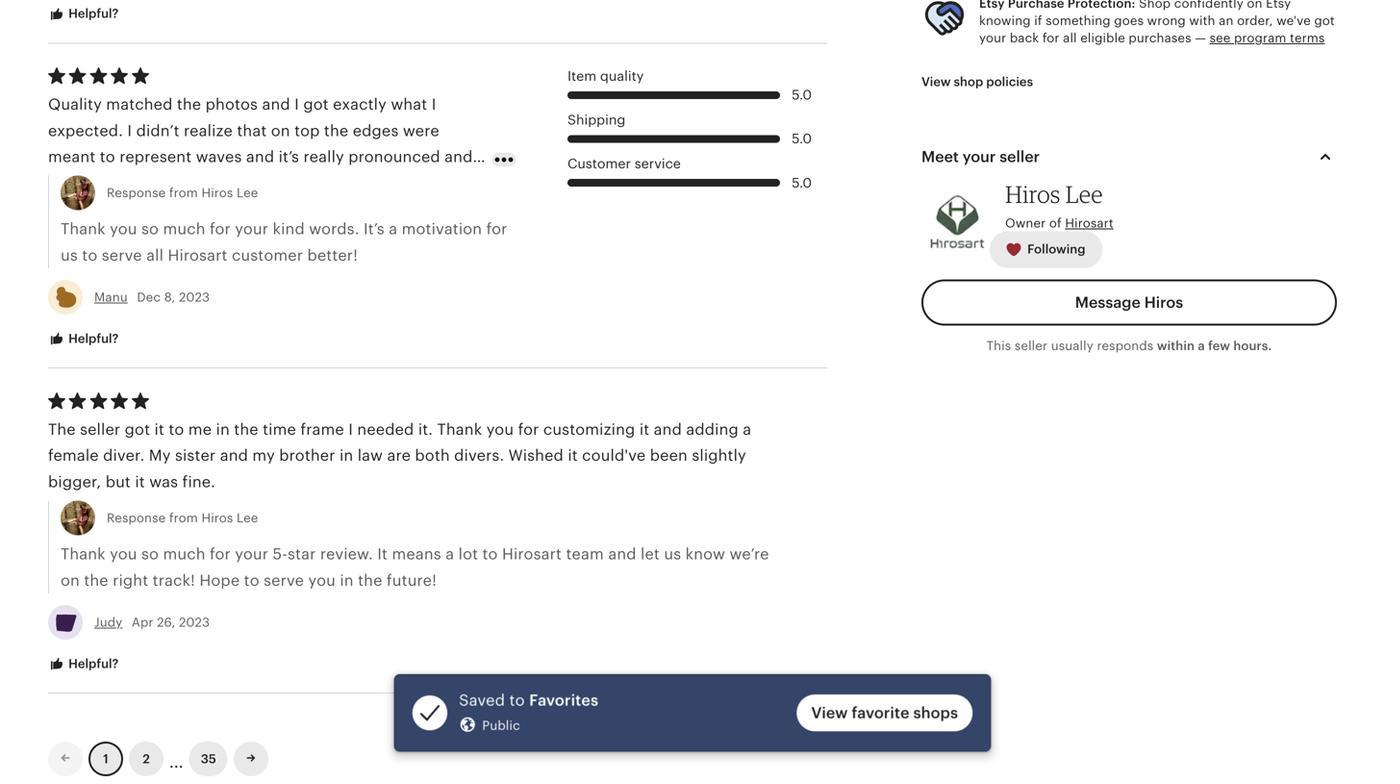 Task type: locate. For each thing, give the bounding box(es) containing it.
2 vertical spatial thank
[[61, 546, 106, 563]]

helpful? button for thank you so much for your kind words. it's a motivation for us to serve all hirosart customer better!
[[34, 321, 133, 357]]

26,
[[157, 615, 175, 629]]

and left my
[[220, 447, 248, 464]]

the inside the seller got it to me in the time frame i needed it. thank you for customizing it and adding a female diver. my sister and my brother in law are both divers. wished it could've been slightly bigger, but it was fine.
[[234, 421, 258, 438]]

so
[[141, 220, 159, 238], [141, 546, 159, 563]]

0 vertical spatial all
[[1063, 31, 1077, 45]]

it right but
[[135, 473, 145, 490]]

response for thank you so much for your 5-star review. it means a lot to hirosart team and let us know we're on the right track! hope to serve you in the future!
[[107, 511, 166, 525]]

2 5.0 from the top
[[792, 131, 812, 146]]

got up "terms"
[[1314, 13, 1335, 28]]

all down something
[[1063, 31, 1077, 45]]

0 vertical spatial and
[[654, 421, 682, 438]]

0 horizontal spatial got
[[125, 421, 150, 438]]

3 helpful? from the top
[[65, 656, 119, 671]]

2023
[[179, 290, 210, 304], [179, 615, 210, 629]]

motivation
[[402, 220, 482, 238]]

your inside the meet your seller dropdown button
[[963, 148, 996, 165]]

you
[[110, 220, 137, 238], [486, 421, 514, 438], [110, 546, 137, 563], [308, 572, 336, 589]]

2 horizontal spatial and
[[654, 421, 682, 438]]

0 vertical spatial got
[[1314, 13, 1335, 28]]

1 horizontal spatial all
[[1063, 31, 1077, 45]]

a left lot
[[446, 546, 454, 563]]

0 horizontal spatial on
[[61, 572, 80, 589]]

hirosart inside hiros lee owner of hirosart
[[1065, 216, 1114, 230]]

it
[[154, 421, 164, 438], [639, 421, 650, 438], [568, 447, 578, 464], [135, 473, 145, 490]]

2 response from hiros lee from the top
[[107, 511, 258, 525]]

lee for thank you so much for your kind words. it's a motivation for us to serve all hirosart customer better!
[[237, 186, 258, 200]]

track!
[[153, 572, 195, 589]]

seller up diver. in the bottom of the page
[[80, 421, 120, 438]]

2 vertical spatial and
[[608, 546, 636, 563]]

0 vertical spatial response from hiros lee
[[107, 186, 258, 200]]

view left shop
[[921, 74, 951, 89]]

and
[[654, 421, 682, 438], [220, 447, 248, 464], [608, 546, 636, 563]]

hiros up customer
[[201, 186, 233, 200]]

kind
[[273, 220, 305, 238]]

1 vertical spatial all
[[146, 247, 164, 264]]

1 horizontal spatial hirosart
[[502, 546, 562, 563]]

1 much from the top
[[163, 220, 205, 238]]

2023 right 8,
[[179, 290, 210, 304]]

1 vertical spatial us
[[664, 546, 681, 563]]

1 response from the top
[[107, 186, 166, 200]]

helpful? button for thank you so much for your 5-star review. it means a lot to hirosart team and let us know we're on the right track! hope to serve you in the future!
[[34, 646, 133, 682]]

1 vertical spatial seller
[[1015, 338, 1048, 353]]

so up right
[[141, 546, 159, 563]]

thank up divers.
[[437, 421, 482, 438]]

1
[[103, 752, 108, 766]]

1 response from hiros lee from the top
[[107, 186, 258, 200]]

0 vertical spatial 2023
[[179, 290, 210, 304]]

favorites
[[529, 692, 599, 710]]

in down review. on the bottom of the page
[[340, 572, 354, 589]]

1 horizontal spatial and
[[608, 546, 636, 563]]

are
[[387, 447, 411, 464]]

got up diver. in the bottom of the page
[[125, 421, 150, 438]]

2 horizontal spatial hirosart
[[1065, 216, 1114, 230]]

apr
[[132, 615, 153, 629]]

1 vertical spatial response
[[107, 511, 166, 525]]

1 from from the top
[[169, 186, 198, 200]]

the up my
[[234, 421, 258, 438]]

message
[[1075, 294, 1141, 311]]

on left right
[[61, 572, 80, 589]]

1 horizontal spatial the
[[234, 421, 258, 438]]

in
[[216, 421, 230, 438], [340, 447, 353, 464], [340, 572, 354, 589]]

0 vertical spatial much
[[163, 220, 205, 238]]

2 response from the top
[[107, 511, 166, 525]]

response
[[107, 186, 166, 200], [107, 511, 166, 525]]

all up manu dec 8, 2023
[[146, 247, 164, 264]]

seller right this in the top of the page
[[1015, 338, 1048, 353]]

1 vertical spatial in
[[340, 447, 353, 464]]

much up 8,
[[163, 220, 205, 238]]

and up "been"
[[654, 421, 682, 438]]

for up hope
[[210, 546, 231, 563]]

2 vertical spatial helpful?
[[65, 656, 119, 671]]

1 horizontal spatial on
[[1247, 0, 1263, 10]]

saved
[[459, 692, 505, 710]]

dec
[[137, 290, 161, 304]]

0 horizontal spatial hirosart
[[168, 247, 228, 264]]

2 2023 from the top
[[179, 615, 210, 629]]

in left law
[[340, 447, 353, 464]]

hope
[[199, 572, 240, 589]]

2 vertical spatial seller
[[80, 421, 120, 438]]

0 horizontal spatial serve
[[102, 247, 142, 264]]

it up the could've
[[639, 421, 650, 438]]

2 from from the top
[[169, 511, 198, 525]]

got inside the seller got it to me in the time frame i needed it. thank you for customizing it and adding a female diver. my sister and my brother in law are both divers. wished it could've been slightly bigger, but it was fine.
[[125, 421, 150, 438]]

so inside thank you so much for your 5-star review. it means a lot to hirosart team and let us know we're on the right track! hope to serve you in the future!
[[141, 546, 159, 563]]

divers.
[[454, 447, 504, 464]]

for left the kind
[[210, 220, 231, 238]]

customer service
[[568, 156, 681, 171]]

hiros up within
[[1144, 294, 1183, 311]]

0 horizontal spatial the
[[84, 572, 108, 589]]

serve up manu
[[102, 247, 142, 264]]

item
[[568, 69, 597, 83]]

1 vertical spatial view
[[811, 705, 848, 723]]

for
[[1043, 31, 1060, 45], [210, 220, 231, 238], [486, 220, 507, 238], [518, 421, 539, 438], [210, 546, 231, 563]]

seller for the seller got it to me in the time frame i needed it. thank you for customizing it and adding a female diver. my sister and my brother in law are both divers. wished it could've been slightly bigger, but it was fine.
[[80, 421, 120, 438]]

slightly
[[692, 447, 746, 464]]

got inside the shop confidently on etsy knowing if something goes wrong with an order, we've got your back for all eligible purchases —
[[1314, 13, 1335, 28]]

5.0 for service
[[792, 175, 812, 190]]

1 vertical spatial on
[[61, 572, 80, 589]]

0 vertical spatial seller
[[1000, 148, 1040, 165]]

1 vertical spatial and
[[220, 447, 248, 464]]

2023 for 5-
[[179, 615, 210, 629]]

so for thank you so much for your 5-star review. it means a lot to hirosart team and let us know we're on the right track! hope to serve you in the future!
[[141, 546, 159, 563]]

thank up the judy link
[[61, 546, 106, 563]]

lee inside hiros lee owner of hirosart
[[1065, 180, 1103, 208]]

your up customer
[[235, 220, 268, 238]]

thank inside thank you so much for your kind words. it's a motivation for us to serve all hirosart customer better!
[[61, 220, 106, 238]]

0 vertical spatial in
[[216, 421, 230, 438]]

1 vertical spatial much
[[163, 546, 205, 563]]

judy
[[94, 615, 122, 629]]

been
[[650, 447, 688, 464]]

0 horizontal spatial view
[[811, 705, 848, 723]]

0 vertical spatial on
[[1247, 0, 1263, 10]]

your inside thank you so much for your kind words. it's a motivation for us to serve all hirosart customer better!
[[235, 220, 268, 238]]

for up wished
[[518, 421, 539, 438]]

serve inside thank you so much for your 5-star review. it means a lot to hirosart team and let us know we're on the right track! hope to serve you in the future!
[[264, 572, 304, 589]]

on up order,
[[1247, 0, 1263, 10]]

hirosart up 8,
[[168, 247, 228, 264]]

to right hope
[[244, 572, 259, 589]]

serve inside thank you so much for your kind words. it's a motivation for us to serve all hirosart customer better!
[[102, 247, 142, 264]]

0 horizontal spatial all
[[146, 247, 164, 264]]

a inside thank you so much for your 5-star review. it means a lot to hirosart team and let us know we're on the right track! hope to serve you in the future!
[[446, 546, 454, 563]]

this seller usually responds within a few hours.
[[986, 338, 1272, 353]]

you inside thank you so much for your kind words. it's a motivation for us to serve all hirosart customer better!
[[110, 220, 137, 238]]

2023 right 26,
[[179, 615, 210, 629]]

thank inside thank you so much for your 5-star review. it means a lot to hirosart team and let us know we're on the right track! hope to serve you in the future!
[[61, 546, 106, 563]]

seller for this seller usually responds within a few hours.
[[1015, 338, 1048, 353]]

thank
[[61, 220, 106, 238], [437, 421, 482, 438], [61, 546, 106, 563]]

adding
[[686, 421, 739, 438]]

i
[[348, 421, 353, 438]]

hours.
[[1233, 338, 1272, 353]]

seller inside dropdown button
[[1000, 148, 1040, 165]]

favorite
[[852, 705, 909, 723]]

in right me
[[216, 421, 230, 438]]

2 horizontal spatial the
[[358, 572, 382, 589]]

2 so from the top
[[141, 546, 159, 563]]

0 vertical spatial so
[[141, 220, 159, 238]]

it up my
[[154, 421, 164, 438]]

law
[[358, 447, 383, 464]]

a right adding
[[743, 421, 751, 438]]

lee down my
[[237, 511, 258, 525]]

response from hiros lee
[[107, 186, 258, 200], [107, 511, 258, 525]]

time
[[263, 421, 296, 438]]

the left right
[[84, 572, 108, 589]]

hiros lee owner of hirosart
[[1005, 180, 1114, 230]]

lee up the hirosart link at the right top of page
[[1065, 180, 1103, 208]]

1 vertical spatial from
[[169, 511, 198, 525]]

all inside thank you so much for your kind words. it's a motivation for us to serve all hirosart customer better!
[[146, 247, 164, 264]]

hiros inside button
[[1144, 294, 1183, 311]]

1 vertical spatial response from hiros lee
[[107, 511, 258, 525]]

1 vertical spatial got
[[125, 421, 150, 438]]

hirosart
[[1065, 216, 1114, 230], [168, 247, 228, 264], [502, 546, 562, 563]]

helpful?
[[65, 6, 119, 21], [65, 331, 119, 346], [65, 656, 119, 671]]

1 vertical spatial serve
[[264, 572, 304, 589]]

seller
[[1000, 148, 1040, 165], [1015, 338, 1048, 353], [80, 421, 120, 438]]

3 5.0 from the top
[[792, 175, 812, 190]]

bigger,
[[48, 473, 101, 490]]

0 vertical spatial us
[[61, 247, 78, 264]]

0 vertical spatial from
[[169, 186, 198, 200]]

2 vertical spatial helpful? button
[[34, 646, 133, 682]]

2 vertical spatial 5.0
[[792, 175, 812, 190]]

to left me
[[169, 421, 184, 438]]

1 vertical spatial helpful? button
[[34, 321, 133, 357]]

a
[[389, 220, 397, 238], [1198, 338, 1205, 353], [743, 421, 751, 438], [446, 546, 454, 563]]

on inside the shop confidently on etsy knowing if something goes wrong with an order, we've got your back for all eligible purchases —
[[1247, 0, 1263, 10]]

2 vertical spatial in
[[340, 572, 354, 589]]

1 vertical spatial 2023
[[179, 615, 210, 629]]

seller up hiros lee owner of hirosart
[[1000, 148, 1040, 165]]

0 vertical spatial helpful? button
[[34, 0, 133, 32]]

for inside the shop confidently on etsy knowing if something goes wrong with an order, we've got your back for all eligible purchases —
[[1043, 31, 1060, 45]]

0 vertical spatial view
[[921, 74, 951, 89]]

message hiros
[[1075, 294, 1183, 311]]

you up divers.
[[486, 421, 514, 438]]

us
[[61, 247, 78, 264], [664, 546, 681, 563]]

view
[[921, 74, 951, 89], [811, 705, 848, 723]]

and inside thank you so much for your 5-star review. it means a lot to hirosart team and let us know we're on the right track! hope to serve you in the future!
[[608, 546, 636, 563]]

0 vertical spatial thank
[[61, 220, 106, 238]]

this
[[986, 338, 1011, 353]]

the
[[48, 421, 76, 438]]

1 5.0 from the top
[[792, 88, 812, 103]]

to up manu
[[82, 247, 97, 264]]

item quality
[[568, 69, 644, 83]]

so inside thank you so much for your kind words. it's a motivation for us to serve all hirosart customer better!
[[141, 220, 159, 238]]

5.0
[[792, 88, 812, 103], [792, 131, 812, 146], [792, 175, 812, 190]]

0 vertical spatial 5.0
[[792, 88, 812, 103]]

2 vertical spatial hirosart
[[502, 546, 562, 563]]

1 vertical spatial helpful?
[[65, 331, 119, 346]]

8,
[[164, 290, 175, 304]]

manu
[[94, 290, 128, 304]]

your right meet
[[963, 148, 996, 165]]

of
[[1049, 216, 1062, 230]]

usually
[[1051, 338, 1094, 353]]

to up the public
[[510, 692, 525, 710]]

3 helpful? button from the top
[[34, 646, 133, 682]]

2 helpful? button from the top
[[34, 321, 133, 357]]

1 2023 from the top
[[179, 290, 210, 304]]

for right back
[[1043, 31, 1060, 45]]

hiros up "owner"
[[1005, 180, 1061, 208]]

much inside thank you so much for your kind words. it's a motivation for us to serve all hirosart customer better!
[[163, 220, 205, 238]]

message hiros button
[[921, 279, 1337, 325]]

wished
[[509, 447, 564, 464]]

much
[[163, 220, 205, 238], [163, 546, 205, 563]]

purchases
[[1129, 31, 1191, 45]]

thank inside the seller got it to me in the time frame i needed it. thank you for customizing it and adding a female diver. my sister and my brother in law are both divers. wished it could've been slightly bigger, but it was fine.
[[437, 421, 482, 438]]

view inside 'button'
[[921, 74, 951, 89]]

1 horizontal spatial us
[[664, 546, 681, 563]]

so up 'dec'
[[141, 220, 159, 238]]

seller inside the seller got it to me in the time frame i needed it. thank you for customizing it and adding a female diver. my sister and my brother in law are both divers. wished it could've been slightly bigger, but it was fine.
[[80, 421, 120, 438]]

1 horizontal spatial view
[[921, 74, 951, 89]]

1 horizontal spatial got
[[1314, 13, 1335, 28]]

view left favorite
[[811, 705, 848, 723]]

you up manu
[[110, 220, 137, 238]]

hirosart right the of
[[1065, 216, 1114, 230]]

1 so from the top
[[141, 220, 159, 238]]

1 vertical spatial 5.0
[[792, 131, 812, 146]]

0 horizontal spatial us
[[61, 247, 78, 264]]

the down it
[[358, 572, 382, 589]]

much up track!
[[163, 546, 205, 563]]

your left "5-" at the bottom left of page
[[235, 546, 268, 563]]

5.0 for quality
[[792, 88, 812, 103]]

to
[[82, 247, 97, 264], [169, 421, 184, 438], [482, 546, 498, 563], [244, 572, 259, 589], [510, 692, 525, 710]]

and left let
[[608, 546, 636, 563]]

view shop policies
[[921, 74, 1033, 89]]

1 vertical spatial thank
[[437, 421, 482, 438]]

1 helpful? from the top
[[65, 6, 119, 21]]

hirosart link
[[1065, 216, 1114, 230]]

all inside the shop confidently on etsy knowing if something goes wrong with an order, we've got your back for all eligible purchases —
[[1063, 31, 1077, 45]]

1 vertical spatial so
[[141, 546, 159, 563]]

response from hiros lee for kind
[[107, 186, 258, 200]]

a right it's at the top
[[389, 220, 397, 238]]

serve down "5-" at the bottom left of page
[[264, 572, 304, 589]]

2 helpful? from the top
[[65, 331, 119, 346]]

2 much from the top
[[163, 546, 205, 563]]

thank up manu link
[[61, 220, 106, 238]]

1 horizontal spatial serve
[[264, 572, 304, 589]]

all
[[1063, 31, 1077, 45], [146, 247, 164, 264]]

hirosart inside thank you so much for your kind words. it's a motivation for us to serve all hirosart customer better!
[[168, 247, 228, 264]]

your down the knowing
[[979, 31, 1006, 45]]

much inside thank you so much for your 5-star review. it means a lot to hirosart team and let us know we're on the right track! hope to serve you in the future!
[[163, 546, 205, 563]]

meet your seller button
[[904, 134, 1354, 180]]

1 vertical spatial hirosart
[[168, 247, 228, 264]]

0 vertical spatial hirosart
[[1065, 216, 1114, 230]]

0 vertical spatial helpful?
[[65, 6, 119, 21]]

shop
[[1139, 0, 1171, 10]]

hirosart left team
[[502, 546, 562, 563]]

helpful? button
[[34, 0, 133, 32], [34, 321, 133, 357], [34, 646, 133, 682]]

0 vertical spatial response
[[107, 186, 166, 200]]

shop confidently on etsy knowing if something goes wrong with an order, we've got your back for all eligible purchases —
[[979, 0, 1335, 45]]

lee up thank you so much for your kind words. it's a motivation for us to serve all hirosart customer better! on the left top of the page
[[237, 186, 258, 200]]

35 link
[[189, 742, 228, 776]]

0 vertical spatial serve
[[102, 247, 142, 264]]

it down customizing
[[568, 447, 578, 464]]

hiros
[[1005, 180, 1061, 208], [201, 186, 233, 200], [1144, 294, 1183, 311], [201, 511, 233, 525]]

etsy
[[1266, 0, 1291, 10]]



Task type: describe. For each thing, give the bounding box(es) containing it.
terms
[[1290, 31, 1325, 45]]

sister
[[175, 447, 216, 464]]

eligible
[[1080, 31, 1125, 45]]

fine.
[[182, 473, 215, 490]]

hiros down fine.
[[201, 511, 233, 525]]

to inside thank you so much for your kind words. it's a motivation for us to serve all hirosart customer better!
[[82, 247, 97, 264]]

saved to favorites
[[459, 692, 599, 710]]

your inside the shop confidently on etsy knowing if something goes wrong with an order, we've got your back for all eligible purchases —
[[979, 31, 1006, 45]]

it's
[[364, 220, 385, 238]]

needed
[[357, 421, 414, 438]]

public
[[482, 719, 520, 734]]

back
[[1010, 31, 1039, 45]]

brother
[[279, 447, 335, 464]]

from for 5-
[[169, 511, 198, 525]]

0 horizontal spatial and
[[220, 447, 248, 464]]

diver.
[[103, 447, 145, 464]]

response from hiros lee for 5-
[[107, 511, 258, 525]]

so for thank you so much for your kind words. it's a motivation for us to serve all hirosart customer better!
[[141, 220, 159, 238]]

it.
[[418, 421, 433, 438]]

2
[[143, 752, 150, 766]]

service
[[635, 156, 681, 171]]

meet
[[921, 148, 959, 165]]

meet your seller
[[921, 148, 1040, 165]]

quality
[[600, 69, 644, 83]]

my
[[252, 447, 275, 464]]

manu link
[[94, 290, 128, 304]]

we've
[[1277, 13, 1311, 28]]

see program terms
[[1210, 31, 1325, 45]]

you down the star
[[308, 572, 336, 589]]

a inside thank you so much for your kind words. it's a motivation for us to serve all hirosart customer better!
[[389, 220, 397, 238]]

much for kind
[[163, 220, 205, 238]]

with
[[1189, 13, 1215, 28]]

shops
[[913, 705, 958, 723]]

an
[[1219, 13, 1234, 28]]

shop
[[954, 74, 983, 89]]

owner
[[1005, 216, 1046, 230]]

thank you so much for your 5-star review. it means a lot to hirosart team and let us know we're on the right track! hope to serve you in the future!
[[61, 546, 769, 589]]

helpful? for thank you so much for your 5-star review. it means a lot to hirosart team and let us know we're on the right track! hope to serve you in the future!
[[65, 656, 119, 671]]

for right motivation
[[486, 220, 507, 238]]

was
[[149, 473, 178, 490]]

customer
[[568, 156, 631, 171]]

confidently
[[1174, 0, 1244, 10]]

hirosart inside thank you so much for your 5-star review. it means a lot to hirosart team and let us know we're on the right track! hope to serve you in the future!
[[502, 546, 562, 563]]

see program terms link
[[1210, 31, 1325, 45]]

right
[[113, 572, 148, 589]]

words.
[[309, 220, 359, 238]]

following
[[1027, 242, 1085, 257]]

35
[[201, 752, 216, 766]]

responds
[[1097, 338, 1154, 353]]

better!
[[307, 247, 358, 264]]

order,
[[1237, 13, 1273, 28]]

we're
[[730, 546, 769, 563]]

future!
[[387, 572, 437, 589]]

your inside thank you so much for your 5-star review. it means a lot to hirosart team and let us know we're on the right track! hope to serve you in the future!
[[235, 546, 268, 563]]

frame
[[300, 421, 344, 438]]

thank for lot
[[61, 546, 106, 563]]

view favorite shops
[[811, 705, 958, 723]]

lee for thank you so much for your 5-star review. it means a lot to hirosart team and let us know we're on the right track! hope to serve you in the future!
[[237, 511, 258, 525]]

1 helpful? button from the top
[[34, 0, 133, 32]]

much for 5-
[[163, 546, 205, 563]]

thank for us
[[61, 220, 106, 238]]

view favorite shops link
[[797, 695, 972, 732]]

few
[[1208, 338, 1230, 353]]

if
[[1034, 13, 1042, 28]]

you up right
[[110, 546, 137, 563]]

star
[[288, 546, 316, 563]]

both
[[415, 447, 450, 464]]

helpful? for thank you so much for your kind words. it's a motivation for us to serve all hirosart customer better!
[[65, 331, 119, 346]]

to right lot
[[482, 546, 498, 563]]

it
[[377, 546, 388, 563]]

to inside the seller got it to me in the time frame i needed it. thank you for customizing it and adding a female diver. my sister and my brother in law are both divers. wished it could've been slightly bigger, but it was fine.
[[169, 421, 184, 438]]

female
[[48, 447, 99, 464]]

program
[[1234, 31, 1287, 45]]

from for kind
[[169, 186, 198, 200]]

2 link
[[129, 742, 164, 776]]

for inside thank you so much for your 5-star review. it means a lot to hirosart team and let us know we're on the right track! hope to serve you in the future!
[[210, 546, 231, 563]]

customizing
[[543, 421, 635, 438]]

a inside the seller got it to me in the time frame i needed it. thank you for customizing it and adding a female diver. my sister and my brother in law are both divers. wished it could've been slightly bigger, but it was fine.
[[743, 421, 751, 438]]

but
[[106, 473, 131, 490]]

response for thank you so much for your kind words. it's a motivation for us to serve all hirosart customer better!
[[107, 186, 166, 200]]

let
[[641, 546, 660, 563]]

5-
[[273, 546, 288, 563]]

you inside the seller got it to me in the time frame i needed it. thank you for customizing it and adding a female diver. my sister and my brother in law are both divers. wished it could've been slightly bigger, but it was fine.
[[486, 421, 514, 438]]

something
[[1046, 13, 1111, 28]]

judy link
[[94, 615, 122, 629]]

customer
[[232, 247, 303, 264]]

me
[[188, 421, 212, 438]]

could've
[[582, 447, 646, 464]]

thank you so much for your kind words. it's a motivation for us to serve all hirosart customer better!
[[61, 220, 507, 264]]

team
[[566, 546, 604, 563]]

view for view shop policies
[[921, 74, 951, 89]]

view for view favorite shops
[[811, 705, 848, 723]]

following button
[[991, 232, 1102, 268]]

shipping
[[568, 112, 626, 127]]

hiros lee image
[[921, 185, 994, 257]]

see
[[1210, 31, 1231, 45]]

manu dec 8, 2023
[[94, 290, 210, 304]]

the seller got it to me in the time frame i needed it. thank you for customizing it and adding a female diver. my sister and my brother in law are both divers. wished it could've been slightly bigger, but it was fine.
[[48, 421, 751, 490]]

us inside thank you so much for your kind words. it's a motivation for us to serve all hirosart customer better!
[[61, 247, 78, 264]]

knowing
[[979, 13, 1031, 28]]

…
[[169, 745, 183, 773]]

lot
[[458, 546, 478, 563]]

a left the few
[[1198, 338, 1205, 353]]

on inside thank you so much for your 5-star review. it means a lot to hirosart team and let us know we're on the right track! hope to serve you in the future!
[[61, 572, 80, 589]]

hiros inside hiros lee owner of hirosart
[[1005, 180, 1061, 208]]

my
[[149, 447, 171, 464]]

2023 for kind
[[179, 290, 210, 304]]

in inside thank you so much for your 5-star review. it means a lot to hirosart team and let us know we're on the right track! hope to serve you in the future!
[[340, 572, 354, 589]]

for inside the seller got it to me in the time frame i needed it. thank you for customizing it and adding a female diver. my sister and my brother in law are both divers. wished it could've been slightly bigger, but it was fine.
[[518, 421, 539, 438]]

1 link
[[88, 742, 123, 776]]

us inside thank you so much for your 5-star review. it means a lot to hirosart team and let us know we're on the right track! hope to serve you in the future!
[[664, 546, 681, 563]]



Task type: vqa. For each thing, say whether or not it's contained in the screenshot.
the seller got it to me in the time frame i needed it. thank you for customizing it and adding a female diver. my sister and my brother in law are both divers. wished it could've been slightly bigger, but it was fine.
yes



